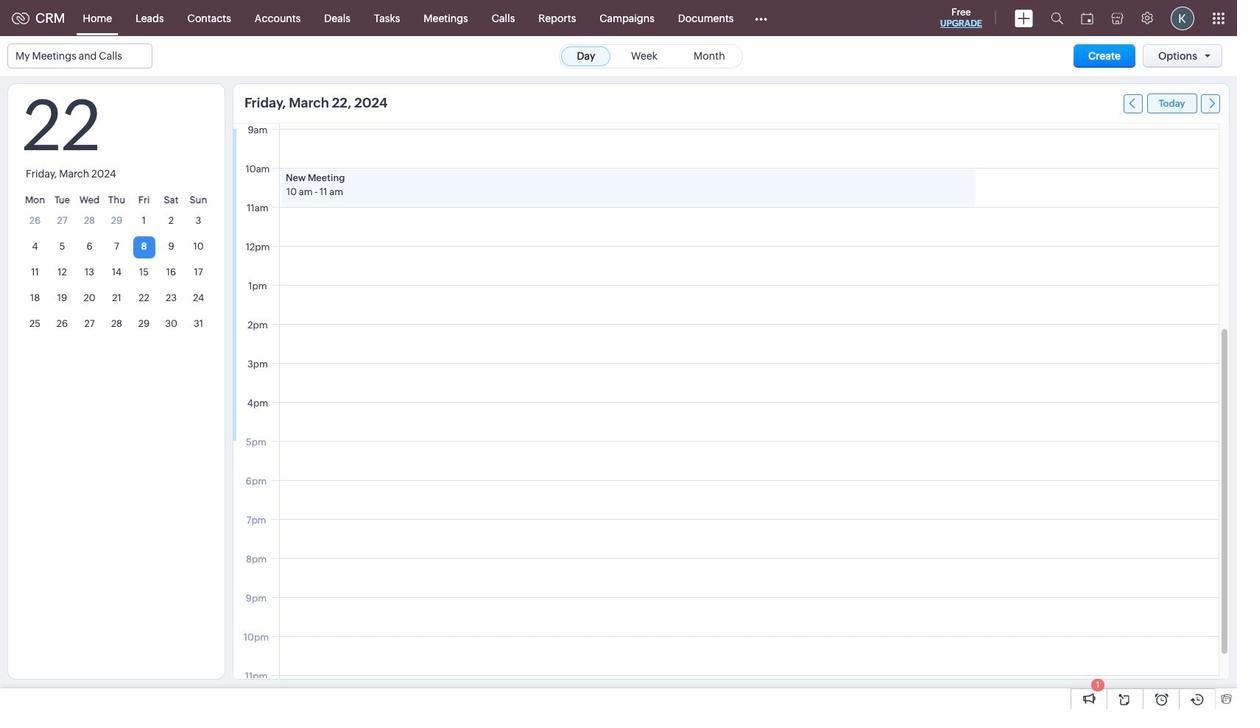 Task type: locate. For each thing, give the bounding box(es) containing it.
search element
[[1043, 0, 1073, 36]]

create menu element
[[1007, 0, 1043, 36]]

search image
[[1052, 12, 1064, 24]]

calendar image
[[1082, 12, 1094, 24]]



Task type: vqa. For each thing, say whether or not it's contained in the screenshot.
Last Name
no



Task type: describe. For each thing, give the bounding box(es) containing it.
Other Modules field
[[746, 6, 778, 30]]

profile image
[[1172, 6, 1195, 30]]

logo image
[[12, 12, 29, 24]]

create menu image
[[1015, 9, 1034, 27]]

profile element
[[1163, 0, 1204, 36]]



